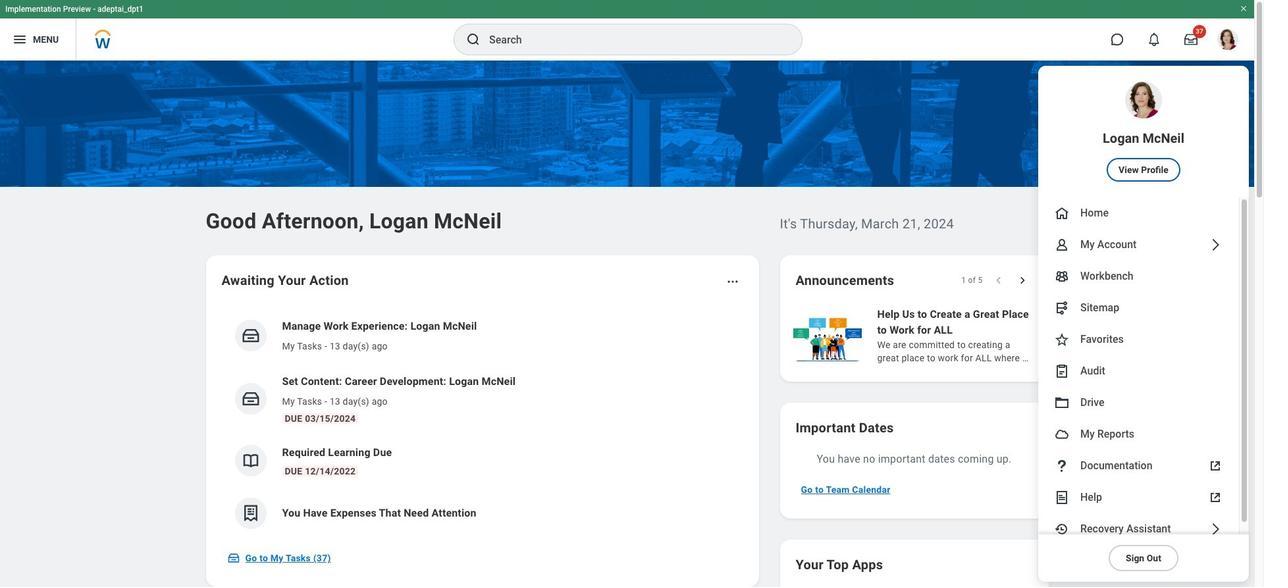 Task type: vqa. For each thing, say whether or not it's contained in the screenshot.
"Senior Customer Services Representative"
no



Task type: describe. For each thing, give the bounding box(es) containing it.
dashboard expenses image
[[241, 504, 260, 524]]

paste image
[[1055, 364, 1070, 379]]

book open image
[[241, 451, 260, 471]]

notifications large image
[[1148, 33, 1161, 46]]

0 vertical spatial inbox image
[[241, 326, 260, 346]]

avatar image
[[1055, 427, 1070, 443]]

1 horizontal spatial list
[[791, 306, 1265, 366]]

2 menu item from the top
[[1039, 198, 1240, 229]]

question image
[[1055, 458, 1070, 474]]

11 menu item from the top
[[1039, 482, 1240, 514]]

time image
[[1055, 522, 1070, 537]]

2 vertical spatial inbox image
[[227, 552, 240, 565]]

folder open image
[[1055, 395, 1070, 411]]

1 menu item from the top
[[1039, 66, 1249, 198]]

close environment banner image
[[1240, 5, 1248, 13]]

justify image
[[12, 32, 28, 47]]

search image
[[466, 32, 481, 47]]

5 menu item from the top
[[1039, 292, 1240, 324]]

chevron left small image
[[992, 274, 1005, 287]]

chevron right image for first 'menu item' from the bottom
[[1208, 522, 1224, 537]]

10 menu item from the top
[[1039, 451, 1240, 482]]

home image
[[1055, 206, 1070, 221]]

chevron right small image
[[1016, 274, 1029, 287]]



Task type: locate. For each thing, give the bounding box(es) containing it.
status
[[962, 275, 983, 286]]

0 horizontal spatial list
[[222, 308, 743, 540]]

user image
[[1055, 237, 1070, 253]]

inbox large image
[[1185, 33, 1198, 46]]

1 vertical spatial inbox image
[[241, 389, 260, 409]]

Search Workday  search field
[[489, 25, 775, 54]]

12 menu item from the top
[[1039, 514, 1240, 545]]

4 menu item from the top
[[1039, 261, 1240, 292]]

contact card matrix manager image
[[1055, 269, 1070, 285]]

banner
[[0, 0, 1255, 582]]

7 menu item from the top
[[1039, 356, 1240, 387]]

1 vertical spatial chevron right image
[[1208, 522, 1224, 537]]

logan mcneil image
[[1218, 29, 1239, 50]]

8 menu item from the top
[[1039, 387, 1240, 419]]

chevron right image for third 'menu item'
[[1208, 237, 1224, 253]]

inbox image
[[241, 326, 260, 346], [241, 389, 260, 409], [227, 552, 240, 565]]

1 chevron right image from the top
[[1208, 237, 1224, 253]]

0 vertical spatial chevron right image
[[1208, 237, 1224, 253]]

main content
[[0, 61, 1265, 588]]

3 menu item from the top
[[1039, 229, 1240, 261]]

chevron right image
[[1208, 237, 1224, 253], [1208, 522, 1224, 537]]

menu
[[1039, 66, 1249, 582]]

6 menu item from the top
[[1039, 324, 1240, 356]]

endpoints image
[[1055, 300, 1070, 316]]

document image
[[1055, 490, 1070, 506]]

9 menu item from the top
[[1039, 419, 1240, 451]]

ext link image
[[1208, 490, 1224, 506]]

star image
[[1055, 332, 1070, 348]]

ext link image
[[1208, 458, 1224, 474]]

menu item
[[1039, 66, 1249, 198], [1039, 198, 1240, 229], [1039, 229, 1240, 261], [1039, 261, 1240, 292], [1039, 292, 1240, 324], [1039, 324, 1240, 356], [1039, 356, 1240, 387], [1039, 387, 1240, 419], [1039, 419, 1240, 451], [1039, 451, 1240, 482], [1039, 482, 1240, 514], [1039, 514, 1240, 545]]

list
[[791, 306, 1265, 366], [222, 308, 743, 540]]

2 chevron right image from the top
[[1208, 522, 1224, 537]]



